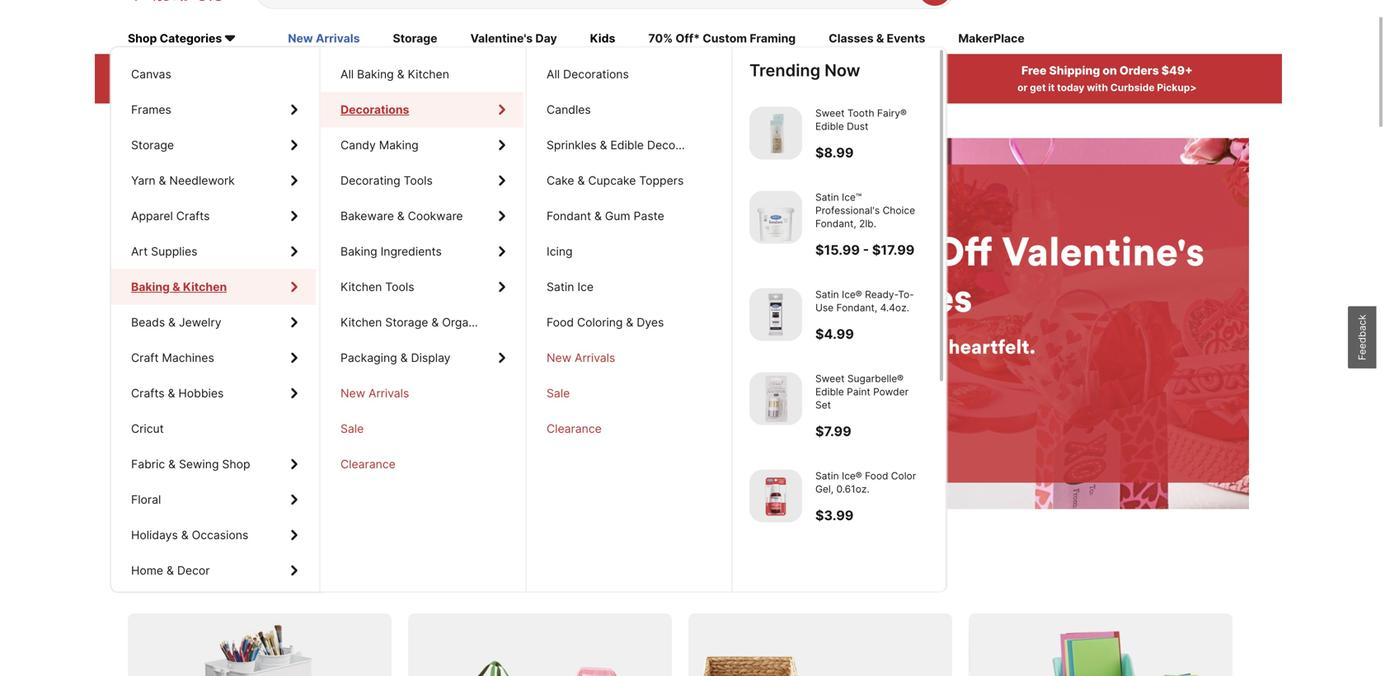 Task type: locate. For each thing, give the bounding box(es) containing it.
purchases
[[325, 64, 386, 78]]

1 vertical spatial arrivals
[[575, 351, 615, 365]]

edible up cake & cupcake toppers link
[[610, 138, 644, 152]]

tools down candy making link
[[404, 174, 433, 188]]

& for storage's yarn & needlework link
[[159, 174, 166, 188]]

satin up use
[[815, 289, 839, 301]]

1 vertical spatial food
[[865, 470, 888, 482]]

arrivals down coloring
[[575, 351, 615, 365]]

floral link
[[111, 482, 316, 517], [111, 482, 316, 517], [111, 482, 316, 517], [111, 482, 316, 517], [111, 482, 316, 517], [111, 482, 316, 517], [111, 482, 316, 517], [111, 482, 316, 517]]

fabric & sewing shop link for kids
[[111, 446, 316, 482]]

day up when
[[535, 32, 557, 46]]

1 horizontal spatial decorations
[[563, 67, 629, 81]]

floral for new arrivals
[[131, 493, 161, 507]]

decorations down apply>
[[341, 103, 409, 117]]

decorations
[[563, 67, 629, 81], [341, 103, 409, 117], [647, 138, 713, 152]]

0 vertical spatial new arrivals
[[288, 32, 360, 46]]

ice® up 0.61oz.
[[842, 470, 862, 482]]

all inside all decorations link
[[547, 67, 560, 81]]

1 horizontal spatial day
[[635, 272, 708, 323]]

decorations up you
[[563, 67, 629, 81]]

2 horizontal spatial arrivals
[[575, 351, 615, 365]]

floral for shop categories
[[131, 493, 161, 507]]

& inside 'link'
[[876, 32, 884, 46]]

2 with from the left
[[1087, 82, 1108, 94]]

1 vertical spatial off
[[838, 226, 897, 276]]

0 vertical spatial fondant,
[[815, 218, 856, 230]]

2 sweet from the top
[[815, 373, 845, 385]]

baking ingredients
[[341, 244, 442, 258]]

all inside all baking & kitchen link
[[341, 67, 354, 81]]

yarn & needlework for valentine's day
[[131, 174, 235, 188]]

baking & kitchen for kids
[[131, 280, 223, 294]]

fondant, down professional's
[[815, 218, 856, 230]]

2 vertical spatial edible
[[815, 386, 844, 398]]

frames link for shop categories
[[111, 92, 316, 127]]

trending now
[[749, 60, 860, 80]]

food coloring & dyes link
[[527, 305, 730, 340]]

makerplace
[[958, 32, 1025, 46]]

floral for storage
[[131, 493, 161, 507]]

1 with from the left
[[184, 82, 205, 94]]

storage for valentine's day
[[131, 138, 174, 152]]

& inside 'link'
[[400, 351, 408, 365]]

fabric & sewing shop link for new arrivals
[[111, 446, 316, 482]]

floral for classes & events
[[131, 493, 161, 507]]

use
[[606, 82, 623, 94]]

0 vertical spatial it
[[1048, 82, 1055, 94]]

$3.99
[[815, 507, 854, 524]]

credit
[[702, 82, 732, 94]]

pickup>
[[1157, 82, 1197, 94]]

0 horizontal spatial decorations
[[341, 103, 409, 117]]

hobbies for new arrivals
[[178, 386, 224, 400]]

it inside the free shipping on orders $49+ or get it today with curbside pickup>
[[1048, 82, 1055, 94]]

save on creative storage for every space.
[[128, 567, 527, 591]]

crafts & hobbies link
[[111, 376, 316, 411], [111, 376, 316, 411], [111, 376, 316, 411], [111, 376, 316, 411], [111, 376, 316, 411], [111, 376, 316, 411], [111, 376, 316, 411], [111, 376, 316, 411]]

0 vertical spatial new
[[288, 32, 313, 46]]

canvas link for valentine's day
[[111, 56, 316, 92]]

2 ice® from the top
[[842, 470, 862, 482]]

1 vertical spatial sweet
[[815, 373, 845, 385]]

item undefined image for $7.99
[[749, 372, 802, 425]]

home for kids
[[131, 564, 163, 578]]

valentine's inside "valentine's day" link
[[470, 32, 533, 46]]

0 vertical spatial valentine's
[[470, 32, 533, 46]]

art supplies link
[[111, 234, 316, 269], [111, 234, 316, 269], [111, 234, 316, 269], [111, 234, 316, 269], [111, 234, 316, 269], [111, 234, 316, 269], [111, 234, 316, 269], [111, 234, 316, 269]]

4 item undefined image from the top
[[749, 372, 802, 425]]

0 vertical spatial edible
[[815, 120, 844, 132]]

sweet tooth fairy® edible dust
[[815, 107, 907, 132]]

apparel crafts link for valentine's day
[[111, 198, 316, 234]]

fabric & sewing shop link for shop categories
[[111, 446, 316, 482]]

shop inside 'link'
[[128, 32, 157, 46]]

tools
[[404, 174, 433, 188], [385, 280, 414, 294]]

on right save at left bottom
[[179, 567, 204, 591]]

2 horizontal spatial new
[[547, 351, 571, 365]]

0 horizontal spatial it
[[692, 334, 705, 359]]

5 item undefined image from the top
[[749, 470, 802, 522]]

item undefined image right to
[[749, 191, 802, 244]]

satin up gel,
[[815, 470, 839, 482]]

sewing for valentine's day
[[179, 457, 219, 471]]

beads
[[131, 315, 165, 329], [131, 315, 165, 329], [131, 315, 165, 329], [131, 315, 165, 329], [131, 315, 165, 329], [131, 315, 165, 329], [131, 315, 165, 329], [131, 315, 165, 329]]

fabric for valentine's day
[[131, 457, 165, 471]]

1 ice® from the top
[[842, 289, 862, 301]]

craft machines link
[[111, 340, 316, 376], [111, 340, 316, 376], [111, 340, 316, 376], [111, 340, 316, 376], [111, 340, 316, 376], [111, 340, 316, 376], [111, 340, 316, 376], [111, 340, 316, 376]]

beads & jewelry for storage
[[131, 315, 221, 329]]

gum
[[605, 209, 630, 223]]

edible up $8.99
[[815, 120, 844, 132]]

fabric & sewing shop for valentine's day
[[131, 457, 250, 471]]

home & decor link for kids
[[111, 553, 316, 588]]

0 vertical spatial arrivals
[[316, 32, 360, 46]]

craft machines for valentine's day
[[131, 351, 214, 365]]

1 vertical spatial fondant,
[[836, 302, 877, 314]]

apparel crafts link
[[111, 198, 316, 234], [111, 198, 316, 234], [111, 198, 316, 234], [111, 198, 316, 234], [111, 198, 316, 234], [111, 198, 316, 234], [111, 198, 316, 234], [111, 198, 316, 234]]

1 vertical spatial clearance
[[341, 457, 396, 471]]

new for new arrivals link below the dyes
[[547, 351, 571, 365]]

baking
[[357, 67, 394, 81], [341, 244, 377, 258], [131, 280, 168, 294], [131, 280, 168, 294], [131, 280, 168, 294], [131, 280, 168, 294], [131, 280, 168, 294], [131, 280, 168, 294], [131, 280, 168, 294], [131, 280, 170, 294]]

1 horizontal spatial off
[[838, 226, 897, 276]]

0 horizontal spatial sale link
[[321, 411, 524, 446]]

satin for $4.99
[[815, 289, 839, 301]]

fondant, down ready-
[[836, 302, 877, 314]]

free
[[1022, 64, 1047, 78]]

sewing for kids
[[179, 457, 219, 471]]

decor for shop categories
[[177, 564, 210, 578]]

fabric & sewing shop for new arrivals
[[131, 457, 250, 471]]

arrivals down packaging & display
[[369, 386, 409, 400]]

art for 70% off* custom framing
[[131, 244, 148, 258]]

choice
[[883, 204, 915, 216]]

1 vertical spatial edible
[[610, 138, 644, 152]]

table of valentines day decor image
[[602, 138, 1385, 509]]

1 horizontal spatial sale
[[547, 386, 570, 400]]

candy
[[341, 138, 376, 152]]

tools down the baking ingredients
[[385, 280, 414, 294]]

1 vertical spatial new arrivals
[[547, 351, 615, 365]]

hobbies
[[178, 386, 224, 400], [178, 386, 224, 400], [178, 386, 224, 400], [178, 386, 224, 400], [178, 386, 224, 400], [178, 386, 224, 400], [178, 386, 224, 400], [178, 386, 224, 400]]

& for baking & kitchen link associated with new arrivals
[[171, 280, 179, 294]]

with down 20% at top left
[[184, 82, 205, 94]]

item undefined image left use
[[749, 288, 802, 341]]

home & decor
[[131, 564, 210, 578], [131, 564, 210, 578], [131, 564, 210, 578], [131, 564, 210, 578], [131, 564, 210, 578], [131, 564, 210, 578], [131, 564, 210, 578], [131, 564, 210, 578]]

sweet down apply>
[[815, 107, 845, 119]]

orders
[[1120, 64, 1159, 78]]

all up when
[[547, 67, 560, 81]]

apparel crafts for valentine's day
[[131, 209, 210, 223]]

art
[[131, 244, 148, 258], [131, 244, 148, 258], [131, 244, 148, 258], [131, 244, 148, 258], [131, 244, 148, 258], [131, 244, 148, 258], [131, 244, 148, 258], [131, 244, 148, 258]]

holidays for 70% off* custom framing
[[131, 528, 178, 542]]

craft machines for classes & events
[[131, 351, 214, 365]]

arrivals up purchases at the top of the page
[[316, 32, 360, 46]]

shop for kids
[[222, 457, 250, 471]]

beads for kids
[[131, 315, 165, 329]]

holidays
[[131, 528, 178, 542], [131, 528, 178, 542], [131, 528, 178, 542], [131, 528, 178, 542], [131, 528, 178, 542], [131, 528, 178, 542], [131, 528, 178, 542], [131, 528, 178, 542]]

baking & kitchen link for 70% off* custom framing
[[111, 269, 316, 305]]

beads & jewelry for kids
[[131, 315, 221, 329]]

it right make
[[692, 334, 705, 359]]

1 horizontal spatial with
[[1087, 82, 1108, 94]]

apparel crafts link for 70% off* custom framing
[[111, 198, 316, 234]]

sale
[[547, 386, 570, 400], [341, 422, 364, 436]]

0 horizontal spatial with
[[184, 82, 205, 94]]

& for baking & kitchen link associated with shop categories
[[171, 280, 179, 294]]

all up code
[[229, 64, 244, 78]]

ingredients
[[381, 244, 442, 258]]

edible for sprinkles & edible decorations
[[610, 138, 644, 152]]

with
[[184, 82, 205, 94], [1087, 82, 1108, 94]]

valentine's inside up to 40% off valentine's day supplies
[[907, 226, 1110, 276]]

food left color
[[865, 470, 888, 482]]

2lb.
[[859, 218, 876, 230]]

occasions
[[192, 528, 248, 542], [192, 528, 248, 542], [192, 528, 248, 542], [192, 528, 248, 542], [192, 528, 248, 542], [192, 528, 248, 542], [192, 528, 248, 542], [192, 528, 248, 542]]

3 item undefined image from the top
[[749, 288, 802, 341]]

it
[[1048, 82, 1055, 94], [692, 334, 705, 359]]

to
[[697, 226, 736, 276]]

0 horizontal spatial new
[[288, 32, 313, 46]]

1 vertical spatial tools
[[385, 280, 414, 294]]

canvas link for new arrivals
[[111, 56, 316, 92]]

art supplies link for shop categories
[[111, 234, 316, 269]]

holidays for kids
[[131, 528, 178, 542]]

& for kids baking & kitchen link
[[171, 280, 179, 294]]

on up curbside
[[1103, 64, 1117, 78]]

ice® left ready-
[[842, 289, 862, 301]]

item undefined image down details
[[749, 107, 802, 160]]

professional's
[[815, 204, 880, 216]]

storage link
[[393, 30, 437, 48], [111, 127, 316, 163], [111, 127, 316, 163], [111, 127, 316, 163], [111, 127, 316, 163], [111, 127, 316, 163], [111, 127, 316, 163], [111, 127, 316, 163], [111, 127, 316, 163]]

cricut link
[[111, 411, 316, 446], [111, 411, 316, 446], [111, 411, 316, 446], [111, 411, 316, 446], [111, 411, 316, 446], [111, 411, 316, 446], [111, 411, 316, 446], [111, 411, 316, 446]]

sale link down make
[[527, 376, 730, 411]]

0 horizontal spatial all
[[229, 64, 244, 78]]

baking & kitchen link for shop categories
[[111, 269, 316, 305]]

yarn & needlework link
[[111, 163, 316, 198], [111, 163, 316, 198], [111, 163, 316, 198], [111, 163, 316, 198], [111, 163, 316, 198], [111, 163, 316, 198], [111, 163, 316, 198], [111, 163, 316, 198]]

classes & events
[[829, 32, 925, 46]]

with right today
[[1087, 82, 1108, 94]]

sweet inside sweet tooth fairy® edible dust
[[815, 107, 845, 119]]

sweet sugarbelle® edible paint powder set
[[815, 373, 909, 411]]

$17.99
[[872, 242, 915, 258]]

frames for shop categories
[[131, 103, 171, 117]]

& for beads & jewelry link for new arrivals
[[168, 315, 176, 329]]

2 vertical spatial arrivals
[[369, 386, 409, 400]]

price
[[293, 64, 323, 78]]

& for holidays & occasions link associated with valentine's day
[[181, 528, 189, 542]]

day up make
[[635, 272, 708, 323]]

yarn & needlework link for new arrivals
[[111, 163, 316, 198]]

1 vertical spatial sale
[[341, 422, 364, 436]]

the big storage sale up to 60% off storage solutions with woman holding plastic containers image
[[0, 138, 602, 509]]

yarn & needlework
[[131, 174, 235, 188], [131, 174, 235, 188], [131, 174, 235, 188], [131, 174, 235, 188], [131, 174, 235, 188], [131, 174, 235, 188], [131, 174, 235, 188], [131, 174, 235, 188]]

new arrivals down coloring
[[547, 351, 615, 365]]

9%
[[674, 64, 692, 78]]

new arrivals link
[[288, 30, 360, 48], [527, 340, 730, 376], [321, 376, 524, 411]]

colorful plastic storage bins image
[[969, 614, 1233, 676]]

crafts & hobbies for valentine's day
[[131, 386, 224, 400]]

custom
[[703, 32, 747, 46]]

card.³
[[734, 82, 765, 94]]

new arrivals down packaging
[[341, 386, 409, 400]]

ice® inside 'satin ice® food color gel, 0.61oz.'
[[842, 470, 862, 482]]

new arrivals up price
[[288, 32, 360, 46]]

food down satin ice
[[547, 315, 574, 329]]

canvas
[[131, 67, 171, 81], [131, 67, 171, 81], [131, 67, 171, 81], [131, 67, 171, 81], [131, 67, 171, 81], [131, 67, 171, 81], [131, 67, 171, 81], [131, 67, 171, 81]]

gel,
[[815, 483, 834, 495]]

cricut
[[131, 422, 164, 436], [131, 422, 164, 436], [131, 422, 164, 436], [131, 422, 164, 436], [131, 422, 164, 436], [131, 422, 164, 436], [131, 422, 164, 436], [131, 422, 164, 436]]

home & decor link for valentine's day
[[111, 553, 316, 588]]

1 vertical spatial new
[[547, 351, 571, 365]]

0 vertical spatial on
[[1103, 64, 1117, 78]]

off inside 20% off all regular price purchases with code daily23us. exclusions apply>
[[208, 64, 226, 78]]

0 horizontal spatial arrivals
[[316, 32, 360, 46]]

hobbies for 70% off* custom framing
[[178, 386, 224, 400]]

satin up professional's
[[815, 191, 839, 203]]

frames link
[[111, 92, 316, 127], [111, 92, 316, 127], [111, 92, 316, 127], [111, 92, 316, 127], [111, 92, 316, 127], [111, 92, 316, 127], [111, 92, 316, 127], [111, 92, 316, 127]]

floral link for new arrivals
[[111, 482, 316, 517]]

color
[[891, 470, 916, 482]]

yarn for shop categories
[[131, 174, 156, 188]]

crafts & hobbies link for new arrivals
[[111, 376, 316, 411]]

apparel crafts link for shop categories
[[111, 198, 316, 234]]

1 vertical spatial on
[[179, 567, 204, 591]]

cricut for storage
[[131, 422, 164, 436]]

sweet
[[815, 107, 845, 119], [815, 373, 845, 385]]

tools for decorating tools
[[404, 174, 433, 188]]

beads & jewelry
[[131, 315, 221, 329], [131, 315, 221, 329], [131, 315, 221, 329], [131, 315, 221, 329], [131, 315, 221, 329], [131, 315, 221, 329], [131, 315, 221, 329], [131, 315, 221, 329]]

baking for classes & events
[[131, 280, 168, 294]]

2 horizontal spatial all
[[547, 67, 560, 81]]

new down packaging
[[341, 386, 365, 400]]

item undefined image for $15.99 - $17.99
[[749, 191, 802, 244]]

sale link down packaging & display 'link'
[[321, 411, 524, 446]]

edible inside sweet sugarbelle® edible paint powder set
[[815, 386, 844, 398]]

baking for shop categories
[[131, 280, 168, 294]]

on
[[1103, 64, 1117, 78], [179, 567, 204, 591]]

fabric
[[131, 457, 165, 471], [131, 457, 165, 471], [131, 457, 165, 471], [131, 457, 165, 471], [131, 457, 165, 471], [131, 457, 165, 471], [131, 457, 165, 471], [131, 457, 165, 471]]

fabric & sewing shop link
[[111, 446, 316, 482], [111, 446, 316, 482], [111, 446, 316, 482], [111, 446, 316, 482], [111, 446, 316, 482], [111, 446, 316, 482], [111, 446, 316, 482], [111, 446, 316, 482]]

shop for storage
[[222, 457, 250, 471]]

new down food coloring & dyes
[[547, 351, 571, 365]]

1 item undefined image from the top
[[749, 107, 802, 160]]

1 horizontal spatial clearance
[[547, 422, 602, 436]]

sewing for new arrivals
[[179, 457, 219, 471]]

& for baking & kitchen link corresponding to 70% off* custom framing
[[171, 280, 179, 294]]

0 horizontal spatial sale
[[341, 422, 364, 436]]

fabric for classes & events
[[131, 457, 165, 471]]

new arrivals link down display
[[321, 376, 524, 411]]

item undefined image left set
[[749, 372, 802, 425]]

beads for new arrivals
[[131, 315, 165, 329]]

home
[[131, 564, 163, 578], [131, 564, 163, 578], [131, 564, 163, 578], [131, 564, 163, 578], [131, 564, 163, 578], [131, 564, 163, 578], [131, 564, 163, 578], [131, 564, 163, 578]]

cake & cupcake toppers
[[547, 174, 684, 188]]

& inside the earn 9% in rewards when you use your michaels™ credit card.³ details & apply>
[[803, 82, 810, 94]]

needlework for classes & events
[[169, 174, 235, 188]]

0 vertical spatial off
[[208, 64, 226, 78]]

ice® inside satin ice® ready-to- use fondant, 4.4oz.
[[842, 289, 862, 301]]

& for beads & jewelry link associated with kids
[[168, 315, 176, 329]]

item undefined image left gel,
[[749, 470, 802, 522]]

1 horizontal spatial it
[[1048, 82, 1055, 94]]

cricut for shop categories
[[131, 422, 164, 436]]

all up apply>
[[341, 67, 354, 81]]

0 vertical spatial sweet
[[815, 107, 845, 119]]

jewelry
[[179, 315, 221, 329], [179, 315, 221, 329], [179, 315, 221, 329], [179, 315, 221, 329], [179, 315, 221, 329], [179, 315, 221, 329], [179, 315, 221, 329], [179, 315, 221, 329]]

sweet up set
[[815, 373, 845, 385]]

shop
[[128, 32, 157, 46], [222, 457, 250, 471], [222, 457, 250, 471], [222, 457, 250, 471], [222, 457, 250, 471], [222, 457, 250, 471], [222, 457, 250, 471], [222, 457, 250, 471], [222, 457, 250, 471]]

fondant, inside satin ice® ready-to- use fondant, 4.4oz.
[[836, 302, 877, 314]]

ready-
[[865, 289, 898, 301]]

2 vertical spatial new arrivals
[[341, 386, 409, 400]]

& for yarn & needlework link corresponding to new arrivals
[[159, 174, 166, 188]]

& for packaging & display 'link'
[[400, 351, 408, 365]]

1 horizontal spatial arrivals
[[369, 386, 409, 400]]

edible inside sweet tooth fairy® edible dust
[[815, 120, 844, 132]]

white rolling cart with art supplies image
[[128, 614, 392, 676]]

apparel crafts for new arrivals
[[131, 209, 210, 223]]

0 horizontal spatial clearance link
[[321, 446, 524, 482]]

dyes
[[637, 315, 664, 329]]

cricut link for 70% off* custom framing
[[111, 411, 316, 446]]

off inside up to 40% off valentine's day supplies
[[838, 226, 897, 276]]

satin inside satin ice® ready-to- use fondant, 4.4oz.
[[815, 289, 839, 301]]

three water hyacinth baskets in white, brown and tan image
[[688, 614, 952, 676]]

art supplies link for storage
[[111, 234, 316, 269]]

tools for kitchen tools
[[385, 280, 414, 294]]

home & decor link for shop categories
[[111, 553, 316, 588]]

home for new arrivals
[[131, 564, 163, 578]]

1 horizontal spatial on
[[1103, 64, 1117, 78]]

& for crafts & hobbies link for valentine's day
[[168, 386, 175, 400]]

& for holidays & occasions link related to 70% off* custom framing
[[181, 528, 189, 542]]

satin inside 'satin ice® food color gel, 0.61oz.'
[[815, 470, 839, 482]]

item undefined image
[[749, 107, 802, 160], [749, 191, 802, 244], [749, 288, 802, 341], [749, 372, 802, 425], [749, 470, 802, 522]]

all
[[229, 64, 244, 78], [341, 67, 354, 81], [547, 67, 560, 81]]

1 sweet from the top
[[815, 107, 845, 119]]

&
[[876, 32, 884, 46], [397, 67, 405, 81], [803, 82, 810, 94], [600, 138, 607, 152], [159, 174, 166, 188], [159, 174, 166, 188], [159, 174, 166, 188], [159, 174, 166, 188], [159, 174, 166, 188], [159, 174, 166, 188], [159, 174, 166, 188], [159, 174, 166, 188], [578, 174, 585, 188], [397, 209, 405, 223], [594, 209, 602, 223], [171, 280, 179, 294], [171, 280, 179, 294], [171, 280, 179, 294], [171, 280, 179, 294], [171, 280, 179, 294], [171, 280, 179, 294], [171, 280, 179, 294], [172, 280, 180, 294], [168, 315, 176, 329], [168, 315, 176, 329], [168, 315, 176, 329], [168, 315, 176, 329], [168, 315, 176, 329], [168, 315, 176, 329], [168, 315, 176, 329], [168, 315, 176, 329], [431, 315, 439, 329], [626, 315, 634, 329], [400, 351, 408, 365], [168, 386, 175, 400], [168, 386, 175, 400], [168, 386, 175, 400], [168, 386, 175, 400], [168, 386, 175, 400], [168, 386, 175, 400], [168, 386, 175, 400], [168, 386, 175, 400], [168, 457, 176, 471], [168, 457, 176, 471], [168, 457, 176, 471], [168, 457, 176, 471], [168, 457, 176, 471], [168, 457, 176, 471], [168, 457, 176, 471], [168, 457, 176, 471], [181, 528, 189, 542], [181, 528, 189, 542], [181, 528, 189, 542], [181, 528, 189, 542], [181, 528, 189, 542], [181, 528, 189, 542], [181, 528, 189, 542], [181, 528, 189, 542], [167, 564, 174, 578], [167, 564, 174, 578], [167, 564, 174, 578], [167, 564, 174, 578], [167, 564, 174, 578], [167, 564, 174, 578], [167, 564, 174, 578], [167, 564, 174, 578]]

0 horizontal spatial valentine's
[[470, 32, 533, 46]]

0 horizontal spatial day
[[535, 32, 557, 46]]

& for crafts & hobbies link related to shop categories
[[168, 386, 175, 400]]

kids
[[590, 32, 615, 46]]

1 horizontal spatial all
[[341, 67, 354, 81]]

2 item undefined image from the top
[[749, 191, 802, 244]]

holidays & occasions for classes & events
[[131, 528, 248, 542]]

0 vertical spatial clearance
[[547, 422, 602, 436]]

edible up set
[[815, 386, 844, 398]]

it right get
[[1048, 82, 1055, 94]]

storage for classes & events
[[131, 138, 174, 152]]

new up price
[[288, 32, 313, 46]]

1 horizontal spatial new
[[341, 386, 365, 400]]

decorations up toppers
[[647, 138, 713, 152]]

valentine's day link
[[470, 30, 557, 48]]

satin inside satin ice™ professional's choice fondant, 2lb.
[[815, 191, 839, 203]]

0 vertical spatial sale
[[547, 386, 570, 400]]

0 vertical spatial day
[[535, 32, 557, 46]]

satin ice® food color gel, 0.61oz.
[[815, 470, 916, 495]]

satin left ice
[[547, 280, 574, 294]]

craft
[[131, 351, 159, 365], [131, 351, 159, 365], [131, 351, 159, 365], [131, 351, 159, 365], [131, 351, 159, 365], [131, 351, 159, 365], [131, 351, 159, 365], [131, 351, 159, 365]]

icing
[[547, 244, 573, 258]]

holidays & occasions link for classes & events
[[111, 517, 316, 553]]

storage for storage
[[131, 138, 174, 152]]

home & decor for kids
[[131, 564, 210, 578]]

1 vertical spatial valentine's
[[907, 226, 1110, 276]]

craft machines
[[131, 351, 214, 365], [131, 351, 214, 365], [131, 351, 214, 365], [131, 351, 214, 365], [131, 351, 214, 365], [131, 351, 214, 365], [131, 351, 214, 365], [131, 351, 214, 365]]

off*
[[676, 32, 700, 46]]

0 horizontal spatial off
[[208, 64, 226, 78]]

0 vertical spatial ice®
[[842, 289, 862, 301]]

sugarbelle®
[[848, 373, 904, 385]]

apply>
[[812, 82, 847, 94]]

0 horizontal spatial food
[[547, 315, 574, 329]]

details
[[767, 82, 801, 94]]

1 horizontal spatial valentine's
[[907, 226, 1110, 276]]

0 horizontal spatial on
[[179, 567, 204, 591]]

1 horizontal spatial food
[[865, 470, 888, 482]]

0 vertical spatial tools
[[404, 174, 433, 188]]

2 vertical spatial decorations
[[647, 138, 713, 152]]

sweet inside sweet sugarbelle® edible paint powder set
[[815, 373, 845, 385]]

and
[[814, 334, 849, 359]]

yarn & needlework link for kids
[[111, 163, 316, 198]]

floral
[[131, 493, 161, 507], [131, 493, 161, 507], [131, 493, 161, 507], [131, 493, 161, 507], [131, 493, 161, 507], [131, 493, 161, 507], [131, 493, 161, 507], [131, 493, 161, 507]]

2 vertical spatial new
[[341, 386, 365, 400]]

1 vertical spatial it
[[692, 334, 705, 359]]

fabric for new arrivals
[[131, 457, 165, 471]]

holidays & occasions link for storage
[[111, 517, 316, 553]]

shop for classes & events
[[222, 457, 250, 471]]

0 vertical spatial decorations
[[563, 67, 629, 81]]

1 vertical spatial ice®
[[842, 470, 862, 482]]

cricut link for valentine's day
[[111, 411, 316, 446]]

1 vertical spatial day
[[635, 272, 708, 323]]

occasions for new arrivals
[[192, 528, 248, 542]]

home & decor for classes & events
[[131, 564, 210, 578]]

valentine's day
[[470, 32, 557, 46]]



Task type: describe. For each thing, give the bounding box(es) containing it.
arrivals for new arrivals link under display
[[369, 386, 409, 400]]

craft machines link for valentine's day
[[111, 340, 316, 376]]

craft machines for 70% off* custom framing
[[131, 351, 214, 365]]

set
[[815, 399, 831, 411]]

beads & jewelry link for valentine's day
[[111, 305, 316, 340]]

cake & cupcake toppers link
[[527, 163, 730, 198]]

categories
[[160, 32, 222, 46]]

$4.99
[[815, 326, 854, 342]]

home & decor link for new arrivals
[[111, 553, 316, 588]]

decorations link
[[321, 92, 524, 127]]

up to 40% off valentine's day supplies
[[635, 226, 1110, 323]]

hobbies for valentine's day
[[178, 386, 224, 400]]

sweet for $7.99
[[815, 373, 845, 385]]

sprinkles & edible decorations link
[[527, 127, 730, 163]]

earn
[[646, 64, 672, 78]]

& for crafts & hobbies link corresponding to new arrivals
[[168, 386, 175, 400]]

or
[[1018, 82, 1028, 94]]

crafts & hobbies link for storage
[[111, 376, 316, 411]]

events
[[887, 32, 925, 46]]

making
[[379, 138, 419, 152]]

craft machines link for kids
[[111, 340, 316, 376]]

make it handmade and heartfelt.
[[635, 334, 941, 359]]

apparel for shop categories
[[131, 209, 173, 223]]

all inside 20% off all regular price purchases with code daily23us. exclusions apply>
[[229, 64, 244, 78]]

fabric for shop categories
[[131, 457, 165, 471]]

code
[[208, 82, 232, 94]]

beads & jewelry link for classes & events
[[111, 305, 316, 340]]

home & decor link for classes & events
[[111, 553, 316, 588]]

cricut link for classes & events
[[111, 411, 316, 446]]

all decorations
[[547, 67, 629, 81]]

decorating
[[341, 174, 400, 188]]

organization
[[442, 315, 511, 329]]

in
[[695, 64, 705, 78]]

kitchen tools link
[[321, 269, 524, 305]]

supplies for valentine's day
[[151, 244, 197, 258]]

shop for shop categories
[[222, 457, 250, 471]]

yarn for classes & events
[[131, 174, 156, 188]]

home & decor for valentine's day
[[131, 564, 210, 578]]

candy making link
[[321, 127, 524, 163]]

home & decor for storage
[[131, 564, 210, 578]]

fondant & gum paste link
[[527, 198, 730, 234]]

makerplace link
[[958, 30, 1025, 48]]

baking & kitchen link for kids
[[111, 269, 316, 305]]

baking & kitchen link for storage
[[111, 269, 316, 305]]

bakeware & cookware link
[[321, 198, 524, 234]]

cricut for 70% off* custom framing
[[131, 422, 164, 436]]

yarn & needlework for kids
[[131, 174, 235, 188]]

& for fabric & sewing shop link for classes & events
[[168, 457, 176, 471]]

fondant, inside satin ice™ professional's choice fondant, 2lb.
[[815, 218, 856, 230]]

floral link for shop categories
[[111, 482, 316, 517]]

0 horizontal spatial clearance
[[341, 457, 396, 471]]

hobbies for classes & events
[[178, 386, 224, 400]]

home for classes & events
[[131, 564, 163, 578]]

70% off* custom framing
[[648, 32, 796, 46]]

satin for $3.99
[[815, 470, 839, 482]]

item undefined image for $4.99
[[749, 288, 802, 341]]

storage for shop categories
[[131, 138, 174, 152]]

cricut link for storage
[[111, 411, 316, 446]]

$8.99
[[815, 145, 854, 161]]

classes
[[829, 32, 874, 46]]

art supplies link for valentine's day
[[111, 234, 316, 269]]

frames link for classes & events
[[111, 92, 316, 127]]

jewelry for kids
[[179, 315, 221, 329]]

floral for 70% off* custom framing
[[131, 493, 161, 507]]

decorating tools link
[[321, 163, 524, 198]]

occasions for 70% off* custom framing
[[192, 528, 248, 542]]

today
[[1057, 82, 1085, 94]]

& for shop categories fabric & sewing shop link
[[168, 457, 176, 471]]

cricut for new arrivals
[[131, 422, 164, 436]]

new arrivals link down the dyes
[[527, 340, 730, 376]]

you
[[585, 82, 603, 94]]

canvas link for storage
[[111, 56, 316, 92]]

bakeware
[[341, 209, 394, 223]]

new arrivals for new arrivals link below the dyes
[[547, 351, 615, 365]]

holidays & occasions for 70% off* custom framing
[[131, 528, 248, 542]]

daily23us.
[[234, 82, 292, 94]]

use
[[815, 302, 834, 314]]

$7.99
[[815, 423, 851, 439]]

supplies inside up to 40% off valentine's day supplies
[[718, 272, 878, 323]]

earn 9% in rewards when you use your michaels™ credit card.³ details & apply>
[[556, 64, 847, 94]]

fabric for 70% off* custom framing
[[131, 457, 165, 471]]

fabric & sewing shop link for classes & events
[[111, 446, 316, 482]]

rewards
[[708, 64, 758, 78]]

crafts & hobbies link for classes & events
[[111, 376, 316, 411]]

sewing for shop categories
[[179, 457, 219, 471]]

$49+
[[1162, 64, 1193, 78]]

art supplies for storage
[[131, 244, 197, 258]]

your
[[625, 82, 647, 94]]

paste
[[634, 209, 664, 223]]

needlework for shop categories
[[169, 174, 235, 188]]

new for new arrivals link above price
[[288, 32, 313, 46]]

fabric & sewing shop for storage
[[131, 457, 250, 471]]

holidays & occasions link for 70% off* custom framing
[[111, 517, 316, 553]]

cake
[[547, 174, 574, 188]]

food inside 'satin ice® food color gel, 0.61oz.'
[[865, 470, 888, 482]]

cricut for classes & events
[[131, 422, 164, 436]]

apply>
[[349, 82, 382, 94]]

ice™
[[842, 191, 862, 203]]

with inside 20% off all regular price purchases with code daily23us. exclusions apply>
[[184, 82, 205, 94]]

storage
[[292, 567, 366, 591]]

holidays & occasions for storage
[[131, 528, 248, 542]]

up
[[635, 226, 688, 276]]

day inside up to 40% off valentine's day supplies
[[635, 272, 708, 323]]

new arrivals for new arrivals link under display
[[341, 386, 409, 400]]

frames for valentine's day
[[131, 103, 171, 117]]

apparel for kids
[[131, 209, 173, 223]]

beads for valentine's day
[[131, 315, 165, 329]]

ice
[[577, 280, 594, 294]]

for
[[371, 567, 398, 591]]

decorating tools
[[341, 174, 433, 188]]

decor for new arrivals
[[177, 564, 210, 578]]

beads & jewelry for classes & events
[[131, 315, 221, 329]]

70% off* custom framing link
[[648, 30, 796, 48]]

dust
[[847, 120, 869, 132]]

fabric & sewing shop for kids
[[131, 457, 250, 471]]

& for 'home & decor' link for kids
[[167, 564, 174, 578]]

hobbies for storage
[[178, 386, 224, 400]]

$15.99
[[815, 242, 860, 258]]

70%
[[648, 32, 673, 46]]

machines for 70% off* custom framing
[[162, 351, 214, 365]]

1 horizontal spatial clearance link
[[527, 411, 730, 446]]

1 horizontal spatial sale link
[[527, 376, 730, 411]]

framing
[[750, 32, 796, 46]]

40%
[[746, 226, 828, 276]]

fabric for kids
[[131, 457, 165, 471]]

20% off all regular price purchases with code daily23us. exclusions apply>
[[180, 64, 386, 94]]

shipping
[[1049, 64, 1100, 78]]

all decorations link
[[527, 56, 730, 92]]

fondant & gum paste
[[547, 209, 664, 223]]

regular
[[247, 64, 291, 78]]

heartfelt.
[[854, 334, 941, 359]]

0 vertical spatial food
[[547, 315, 574, 329]]

satin ice™ professional's choice fondant, 2lb.
[[815, 191, 915, 230]]

art for kids
[[131, 244, 148, 258]]

fabric & sewing shop for 70% off* custom framing
[[131, 457, 250, 471]]

packaging & display
[[341, 351, 451, 365]]

new arrivals link up price
[[288, 30, 360, 48]]

floral link for classes & events
[[111, 482, 316, 517]]

baking ingredients link
[[321, 234, 524, 269]]

make
[[635, 334, 687, 359]]

day inside "valentine's day" link
[[535, 32, 557, 46]]

beads & jewelry link for shop categories
[[111, 305, 316, 340]]

frames link for valentine's day
[[111, 92, 316, 127]]

holiday storage containers image
[[408, 614, 672, 676]]

packaging & display link
[[321, 340, 524, 376]]

with inside the free shipping on orders $49+ or get it today with curbside pickup>
[[1087, 82, 1108, 94]]

4.4oz.
[[880, 302, 909, 314]]

baking & kitchen link for classes & events
[[111, 269, 316, 305]]

needlework for storage
[[169, 174, 235, 188]]

paint
[[847, 386, 870, 398]]

art for new arrivals
[[131, 244, 148, 258]]

on inside the free shipping on orders $49+ or get it today with curbside pickup>
[[1103, 64, 1117, 78]]

holidays for classes & events
[[131, 528, 178, 542]]

sewing for 70% off* custom framing
[[179, 457, 219, 471]]

creative
[[209, 567, 287, 591]]

craft for 70% off* custom framing
[[131, 351, 159, 365]]

kids link
[[590, 30, 615, 48]]

& for fabric & sewing shop link associated with kids
[[168, 457, 176, 471]]

decor for 70% off* custom framing
[[177, 564, 210, 578]]

yarn & needlework for new arrivals
[[131, 174, 235, 188]]

holidays & occasions link for new arrivals
[[111, 517, 316, 553]]

sprinkles & edible decorations
[[547, 138, 713, 152]]

handmade
[[710, 334, 809, 359]]

cookware
[[408, 209, 463, 223]]

free shipping on orders $49+ or get it today with curbside pickup>
[[1018, 64, 1197, 94]]

storage link for valentine's day
[[111, 127, 316, 163]]

display
[[411, 351, 451, 365]]

space.
[[462, 567, 527, 591]]

beads & jewelry link for storage
[[111, 305, 316, 340]]

storage link for storage
[[111, 127, 316, 163]]

craft for new arrivals
[[131, 351, 159, 365]]

every
[[403, 567, 457, 591]]

apparel for valentine's day
[[131, 209, 173, 223]]

craft machines for new arrivals
[[131, 351, 214, 365]]

fairy®
[[877, 107, 907, 119]]

storage for kids
[[131, 138, 174, 152]]

shop categories link
[[128, 30, 255, 48]]

satin ice® ready-to- use fondant, 4.4oz.
[[815, 289, 914, 314]]

1 vertical spatial decorations
[[341, 103, 409, 117]]

2 horizontal spatial decorations
[[647, 138, 713, 152]]

trending
[[749, 60, 820, 80]]



Task type: vqa. For each thing, say whether or not it's contained in the screenshot.


